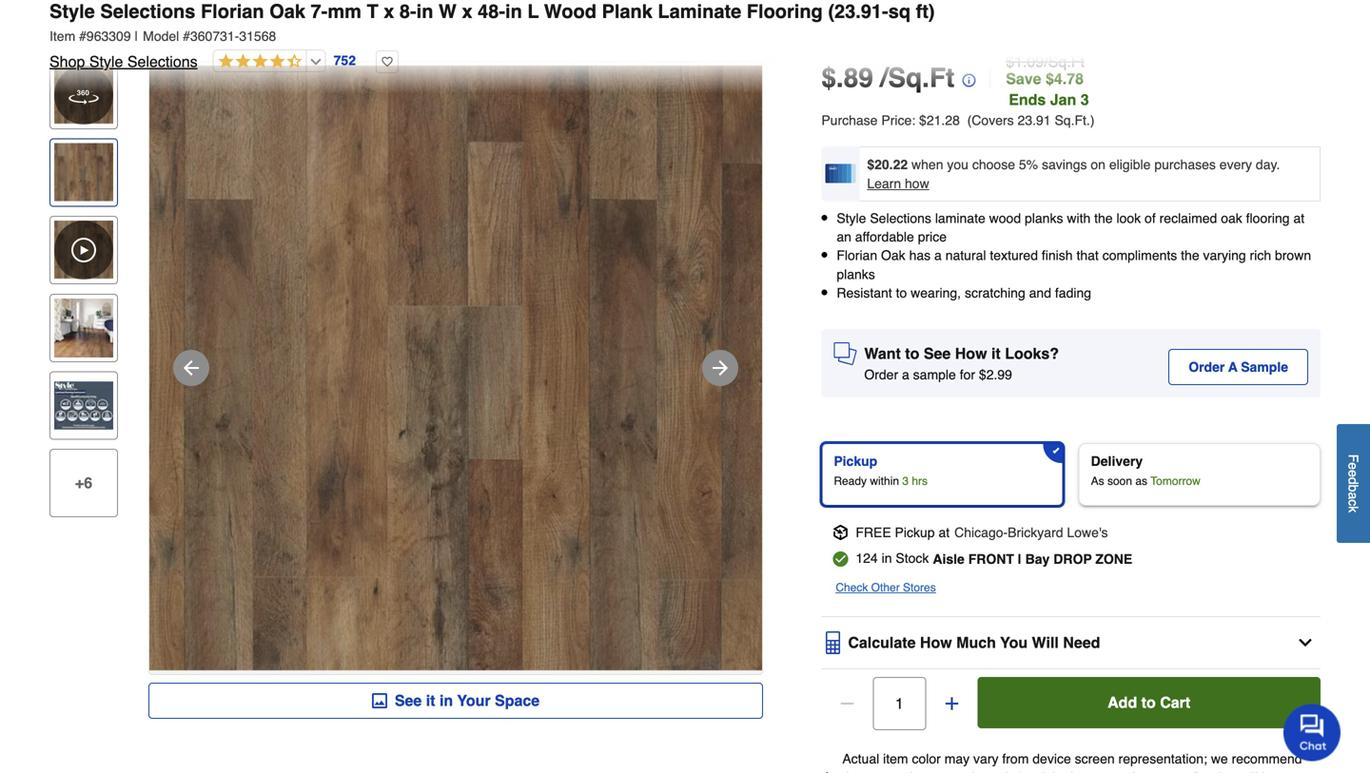 Task type: describe. For each thing, give the bounding box(es) containing it.
pickup ready within 3 hrs
[[834, 454, 928, 488]]

it inside button
[[426, 692, 435, 710]]

b
[[1346, 485, 1361, 492]]

will
[[1240, 771, 1259, 774]]

florian inside style selections florian oak 7-mm t x 8-in w x 48-in l wood plank laminate flooring (23.91-sq ft) item # 963309 | model # 360731-31568
[[201, 0, 264, 22]]

front
[[968, 552, 1014, 567]]

order inside button
[[1189, 360, 1225, 375]]

will
[[1032, 634, 1059, 652]]

$21.28
[[919, 113, 960, 128]]

style selections  #360731-31568 - thumbnail2 image
[[54, 299, 113, 358]]

actual item color may vary from device screen representation; we recommend that you order a sample and view it in the room where your flooring will b
[[842, 752, 1302, 774]]

within
[[870, 475, 899, 488]]

purchase price: $21.28 (covers 23.91 sq.ft. )
[[822, 113, 1095, 128]]

lowe's
[[1067, 525, 1108, 540]]

1 # from the left
[[79, 29, 87, 44]]

other
[[871, 581, 900, 595]]

heart outline image
[[376, 50, 399, 73]]

may
[[945, 752, 970, 767]]

to inside style selections laminate wood planks with the look of reclaimed oak flooring at an affordable price florian oak has a natural textured finish that compliments the varying rich brown planks resistant to wearing, scratching and fading
[[896, 285, 907, 301]]

learn how button
[[867, 174, 929, 193]]

check
[[836, 581, 868, 595]]

1 horizontal spatial planks
[[1025, 211, 1063, 226]]

style selections laminate wood planks with the look of reclaimed oak flooring at an affordable price florian oak has a natural textured finish that compliments the varying rich brown planks resistant to wearing, scratching and fading
[[837, 211, 1311, 301]]

selections for in
[[100, 0, 195, 22]]

752
[[334, 53, 356, 68]]

finish
[[1042, 248, 1073, 263]]

oak inside style selections laminate wood planks with the look of reclaimed oak flooring at an affordable price florian oak has a natural textured finish that compliments the varying rich brown planks resistant to wearing, scratching and fading
[[881, 248, 906, 263]]

Stepper number input field with increment and decrement buttons number field
[[873, 677, 926, 731]]

see inside see it in your space button
[[395, 692, 422, 710]]

with
[[1067, 211, 1091, 226]]

mm
[[328, 0, 361, 22]]

stores
[[903, 581, 936, 595]]

124
[[856, 551, 878, 566]]

$20.22
[[867, 157, 908, 172]]

on
[[1091, 157, 1106, 172]]

| inside style selections florian oak 7-mm t x 8-in w x 48-in l wood plank laminate flooring (23.91-sq ft) item # 963309 | model # 360731-31568
[[135, 29, 138, 44]]

oak inside style selections florian oak 7-mm t x 8-in w x 48-in l wood plank laminate flooring (23.91-sq ft) item # 963309 | model # 360731-31568
[[269, 0, 305, 22]]

fading
[[1055, 285, 1091, 301]]

in left l
[[505, 0, 522, 22]]

purchases
[[1155, 157, 1216, 172]]

florian inside style selections laminate wood planks with the look of reclaimed oak flooring at an affordable price florian oak has a natural textured finish that compliments the varying rich brown planks resistant to wearing, scratching and fading
[[837, 248, 877, 263]]

order a sample button
[[1169, 349, 1308, 385]]

delivery as soon as tomorrow
[[1091, 454, 1201, 488]]

0 horizontal spatial sq.ft
[[888, 63, 955, 93]]

drop
[[1054, 552, 1092, 567]]

it inside actual item color may vary from device screen representation; we recommend that you order a sample and view it in the room where your flooring will b
[[1042, 771, 1049, 774]]

aisle
[[933, 552, 965, 567]]

order a sample
[[1189, 360, 1288, 375]]

zone
[[1096, 552, 1133, 567]]

1 horizontal spatial /
[[1044, 53, 1048, 70]]

0 vertical spatial $
[[822, 63, 836, 93]]

2 x from the left
[[462, 0, 473, 22]]

has
[[909, 248, 931, 263]]

t
[[367, 0, 378, 22]]

an
[[837, 229, 852, 245]]

2 e from the top
[[1346, 470, 1361, 477]]

natural
[[946, 248, 986, 263]]

view
[[1012, 771, 1039, 774]]

wearing,
[[911, 285, 961, 301]]

calculate how much you will need button
[[822, 631, 1321, 669]]

1 vertical spatial pickup
[[895, 525, 935, 540]]

want
[[864, 345, 901, 363]]

3 inside pickup ready within 3 hrs
[[902, 475, 909, 488]]

item
[[883, 752, 908, 767]]

style selections  #360731-31568 image
[[149, 62, 762, 675]]

laminate
[[658, 0, 741, 22]]

8-
[[400, 0, 416, 22]]

to for add
[[1142, 694, 1156, 712]]

learn
[[867, 176, 901, 191]]

your
[[457, 692, 491, 710]]

day.
[[1256, 157, 1280, 172]]

order
[[894, 771, 925, 774]]

f e e d b a c k
[[1346, 454, 1361, 513]]

at inside style selections laminate wood planks with the look of reclaimed oak flooring at an affordable price florian oak has a natural textured finish that compliments the varying rich brown planks resistant to wearing, scratching and fading
[[1294, 211, 1305, 226]]

how
[[905, 176, 929, 191]]

pickup image
[[833, 525, 848, 540]]

plank
[[602, 0, 653, 22]]

where
[[1123, 771, 1159, 774]]

style selections  #360731-31568 - thumbnail3 image
[[54, 376, 113, 435]]

sample
[[1241, 360, 1288, 375]]

a
[[1228, 360, 1238, 375]]

style for laminate
[[837, 211, 866, 226]]

as
[[1136, 475, 1148, 488]]

and inside actual item color may vary from device screen representation; we recommend that you order a sample and view it in the room where your flooring will b
[[986, 771, 1008, 774]]

check circle filled image
[[833, 552, 848, 567]]

sq
[[888, 0, 911, 22]]

the inside actual item color may vary from device screen representation; we recommend that you order a sample and view it in the room where your flooring will b
[[1067, 771, 1085, 774]]

need
[[1063, 634, 1100, 652]]

purchase
[[822, 113, 878, 128]]

0 horizontal spatial /
[[881, 63, 888, 93]]

minus image
[[838, 695, 857, 714]]

much
[[956, 634, 996, 652]]

choose
[[972, 157, 1015, 172]]

rich
[[1250, 248, 1271, 263]]

(23.91-
[[828, 0, 888, 22]]

it inside want to see how it looks? order a sample for $ 2.99
[[991, 345, 1001, 363]]

31568
[[239, 29, 276, 44]]

delivery
[[1091, 454, 1143, 469]]

want to see how it looks? order a sample for $ 2.99
[[864, 345, 1059, 382]]

a inside style selections laminate wood planks with the look of reclaimed oak flooring at an affordable price florian oak has a natural textured finish that compliments the varying rich brown planks resistant to wearing, scratching and fading
[[934, 248, 942, 263]]

oak
[[1221, 211, 1243, 226]]

ft)
[[916, 0, 935, 22]]

a inside want to see how it looks? order a sample for $ 2.99
[[902, 367, 909, 382]]

3 inside save $4.78 ends jan 3
[[1081, 91, 1089, 108]]

f e e d b a c k button
[[1337, 424, 1370, 543]]

photos image
[[372, 694, 387, 709]]

screen
[[1075, 752, 1115, 767]]

in inside actual item color may vary from device screen representation; we recommend that you order a sample and view it in the room where your flooring will b
[[1053, 771, 1063, 774]]

963309
[[87, 29, 131, 44]]

arrow right image
[[709, 357, 732, 380]]

7-
[[311, 0, 328, 22]]

vary
[[973, 752, 999, 767]]

style for florian
[[49, 0, 95, 22]]

1 horizontal spatial |
[[987, 61, 995, 94]]

$1.09
[[1006, 53, 1044, 70]]

(covers
[[967, 113, 1014, 128]]

you inside $20.22 when you choose 5% savings on eligible purchases every day. learn how
[[947, 157, 969, 172]]

wood
[[989, 211, 1021, 226]]



Task type: vqa. For each thing, say whether or not it's contained in the screenshot.
& in the Outdoor Tools & Equipment
no



Task type: locate. For each thing, give the bounding box(es) containing it.
2 horizontal spatial the
[[1181, 248, 1200, 263]]

sample image
[[834, 343, 857, 365]]

f
[[1346, 454, 1361, 463]]

flooring down we
[[1193, 771, 1236, 774]]

as
[[1091, 475, 1104, 488]]

add to cart
[[1108, 694, 1191, 712]]

flooring
[[747, 0, 823, 22]]

0 horizontal spatial flooring
[[1193, 771, 1236, 774]]

1 horizontal spatial the
[[1094, 211, 1113, 226]]

you
[[1000, 634, 1028, 652]]

in down device
[[1053, 771, 1063, 774]]

2 # from the left
[[183, 29, 190, 44]]

/ right 89
[[881, 63, 888, 93]]

a down color in the right bottom of the page
[[928, 771, 936, 774]]

how
[[955, 345, 987, 363], [920, 634, 952, 652]]

1 horizontal spatial oak
[[881, 248, 906, 263]]

a inside actual item color may vary from device screen representation; we recommend that you order a sample and view it in the room where your flooring will b
[[928, 771, 936, 774]]

item
[[49, 29, 75, 44]]

x right t
[[384, 0, 394, 22]]

savings
[[1042, 157, 1087, 172]]

0 vertical spatial flooring
[[1246, 211, 1290, 226]]

chicago-
[[955, 525, 1008, 540]]

1 horizontal spatial that
[[1077, 248, 1099, 263]]

see it in your space link
[[148, 683, 763, 719]]

1 vertical spatial selections
[[127, 53, 198, 70]]

you down item
[[868, 771, 890, 774]]

.
[[836, 63, 844, 93]]

2 vertical spatial it
[[1042, 771, 1049, 774]]

0 vertical spatial sample
[[913, 367, 956, 382]]

sample down may on the bottom right
[[939, 771, 982, 774]]

1 horizontal spatial flooring
[[1246, 211, 1290, 226]]

at up the brown
[[1294, 211, 1305, 226]]

it up 2.99
[[991, 345, 1001, 363]]

check other stores
[[836, 581, 936, 595]]

0 horizontal spatial oak
[[269, 0, 305, 22]]

0 vertical spatial see
[[924, 345, 951, 363]]

e
[[1346, 463, 1361, 470], [1346, 470, 1361, 477]]

e up b
[[1346, 470, 1361, 477]]

/
[[1044, 53, 1048, 70], [881, 63, 888, 93]]

1 horizontal spatial at
[[1294, 211, 1305, 226]]

+6
[[75, 474, 92, 492]]

varying
[[1203, 248, 1246, 263]]

3 left hrs
[[902, 475, 909, 488]]

to left wearing,
[[896, 285, 907, 301]]

looks?
[[1005, 345, 1059, 363]]

the right with
[[1094, 211, 1113, 226]]

1 x from the left
[[384, 0, 394, 22]]

calculator image
[[822, 632, 844, 655]]

0 horizontal spatial $
[[822, 63, 836, 93]]

see it in your space button
[[148, 683, 763, 719]]

1 horizontal spatial x
[[462, 0, 473, 22]]

compliments
[[1103, 248, 1177, 263]]

1 vertical spatial that
[[842, 771, 865, 774]]

it down device
[[1042, 771, 1049, 774]]

planks up "resistant"
[[837, 267, 875, 282]]

$1.09 / sq.ft
[[1006, 53, 1085, 70]]

a right the has
[[934, 248, 942, 263]]

1 vertical spatial $
[[979, 367, 987, 382]]

1 horizontal spatial it
[[991, 345, 1001, 363]]

1 vertical spatial oak
[[881, 248, 906, 263]]

0 horizontal spatial see
[[395, 692, 422, 710]]

1 vertical spatial flooring
[[1193, 771, 1236, 774]]

bay
[[1025, 552, 1050, 567]]

flooring right the oak at the top right
[[1246, 211, 1290, 226]]

0 horizontal spatial the
[[1067, 771, 1085, 774]]

resistant
[[837, 285, 892, 301]]

laminate
[[935, 211, 986, 226]]

0 horizontal spatial #
[[79, 29, 87, 44]]

textured
[[990, 248, 1038, 263]]

0 horizontal spatial order
[[864, 367, 898, 382]]

that right finish on the right of page
[[1077, 248, 1099, 263]]

selections inside style selections laminate wood planks with the look of reclaimed oak flooring at an affordable price florian oak has a natural textured finish that compliments the varying rich brown planks resistant to wearing, scratching and fading
[[870, 211, 932, 226]]

0 vertical spatial you
[[947, 157, 969, 172]]

in left your
[[440, 692, 453, 710]]

style inside style selections florian oak 7-mm t x 8-in w x 48-in l wood plank laminate flooring (23.91-sq ft) item # 963309 | model # 360731-31568
[[49, 0, 95, 22]]

360731-
[[190, 29, 239, 44]]

w
[[439, 0, 457, 22]]

style up item
[[49, 0, 95, 22]]

0 horizontal spatial planks
[[837, 267, 875, 282]]

3 right jan on the right of page
[[1081, 91, 1089, 108]]

in left the w
[[416, 0, 433, 22]]

and
[[1029, 285, 1051, 301], [986, 771, 1008, 774]]

2 vertical spatial |
[[1018, 552, 1022, 567]]

a up k
[[1346, 492, 1361, 500]]

2 vertical spatial the
[[1067, 771, 1085, 774]]

plus image
[[942, 695, 961, 714]]

0 vertical spatial florian
[[201, 0, 264, 22]]

1 vertical spatial to
[[905, 345, 920, 363]]

eligible
[[1109, 157, 1151, 172]]

that down actual
[[842, 771, 865, 774]]

in right 124
[[882, 551, 892, 566]]

0 horizontal spatial 3
[[902, 475, 909, 488]]

2.99
[[987, 367, 1012, 382]]

how left much
[[920, 634, 952, 652]]

1 horizontal spatial $
[[979, 367, 987, 382]]

price:
[[881, 113, 916, 128]]

1 vertical spatial at
[[939, 525, 950, 540]]

add to cart button
[[978, 677, 1321, 729]]

florian up 360731-
[[201, 0, 264, 22]]

$ . 89 / sq.ft
[[822, 63, 955, 93]]

0 vertical spatial the
[[1094, 211, 1113, 226]]

selections up model
[[100, 0, 195, 22]]

to inside want to see how it looks? order a sample for $ 2.99
[[905, 345, 920, 363]]

you right when
[[947, 157, 969, 172]]

flooring
[[1246, 211, 1290, 226], [1193, 771, 1236, 774]]

c
[[1346, 500, 1361, 506]]

2 vertical spatial to
[[1142, 694, 1156, 712]]

| inside 124 in stock aisle front | bay drop zone
[[1018, 552, 1022, 567]]

wood
[[544, 0, 597, 22]]

you
[[947, 157, 969, 172], [868, 771, 890, 774]]

cart
[[1160, 694, 1191, 712]]

order down want
[[864, 367, 898, 382]]

oak down affordable
[[881, 248, 906, 263]]

0 vertical spatial it
[[991, 345, 1001, 363]]

| left bay
[[1018, 552, 1022, 567]]

style selections  #360731-31568 - thumbnail image
[[54, 143, 113, 202]]

in inside 124 in stock aisle front | bay drop zone
[[882, 551, 892, 566]]

1 horizontal spatial and
[[1029, 285, 1051, 301]]

selections for an
[[870, 211, 932, 226]]

how inside want to see how it looks? order a sample for $ 2.99
[[955, 345, 987, 363]]

in inside button
[[440, 692, 453, 710]]

1 horizontal spatial 3
[[1081, 91, 1089, 108]]

see right want
[[924, 345, 951, 363]]

scratching
[[965, 285, 1026, 301]]

color
[[912, 752, 941, 767]]

1 vertical spatial how
[[920, 634, 952, 652]]

a
[[934, 248, 942, 263], [902, 367, 909, 382], [1346, 492, 1361, 500], [928, 771, 936, 774]]

reclaimed
[[1160, 211, 1217, 226]]

see right photos on the bottom of page
[[395, 692, 422, 710]]

0 vertical spatial and
[[1029, 285, 1051, 301]]

how inside button
[[920, 634, 952, 652]]

pickup up stock
[[895, 525, 935, 540]]

1 horizontal spatial florian
[[837, 248, 877, 263]]

hrs
[[912, 475, 928, 488]]

0 vertical spatial style
[[49, 0, 95, 22]]

e up d
[[1346, 463, 1361, 470]]

style selections florian oak 7-mm t x 8-in w x 48-in l wood plank laminate flooring (23.91-sq ft) item # 963309 | model # 360731-31568
[[49, 0, 935, 44]]

$ inside want to see how it looks? order a sample for $ 2.99
[[979, 367, 987, 382]]

every
[[1220, 157, 1252, 172]]

0 horizontal spatial how
[[920, 634, 952, 652]]

room
[[1089, 771, 1119, 774]]

recommend
[[1232, 752, 1302, 767]]

/ right save
[[1044, 53, 1048, 70]]

1 vertical spatial and
[[986, 771, 1008, 774]]

info image
[[955, 66, 976, 87]]

1 horizontal spatial sq.ft
[[1048, 53, 1085, 70]]

0 horizontal spatial x
[[384, 0, 394, 22]]

1 horizontal spatial #
[[183, 29, 190, 44]]

23.91
[[1018, 113, 1051, 128]]

0 horizontal spatial at
[[939, 525, 950, 540]]

1 vertical spatial style
[[89, 53, 123, 70]]

selections up affordable
[[870, 211, 932, 226]]

$ right for
[[979, 367, 987, 382]]

style inside style selections laminate wood planks with the look of reclaimed oak flooring at an affordable price florian oak has a natural textured finish that compliments the varying rich brown planks resistant to wearing, scratching and fading
[[837, 211, 866, 226]]

calculate how much you will need
[[848, 634, 1100, 652]]

to inside button
[[1142, 694, 1156, 712]]

a inside button
[[1346, 492, 1361, 500]]

you inside actual item color may vary from device screen representation; we recommend that you order a sample and view it in the room where your flooring will b
[[868, 771, 890, 774]]

option group containing pickup
[[814, 436, 1328, 514]]

that inside style selections laminate wood planks with the look of reclaimed oak flooring at an affordable price florian oak has a natural textured finish that compliments the varying rich brown planks resistant to wearing, scratching and fading
[[1077, 248, 1099, 263]]

0 horizontal spatial that
[[842, 771, 865, 774]]

the down screen
[[1067, 771, 1085, 774]]

style down 963309
[[89, 53, 123, 70]]

a left for
[[902, 367, 909, 382]]

1 vertical spatial planks
[[837, 267, 875, 282]]

model
[[143, 29, 179, 44]]

bestseller
[[826, 21, 911, 34]]

1 vertical spatial 3
[[902, 475, 909, 488]]

4.4 stars image
[[214, 53, 302, 71]]

order left a
[[1189, 360, 1225, 375]]

x right the w
[[462, 0, 473, 22]]

0 vertical spatial 3
[[1081, 91, 1089, 108]]

0 horizontal spatial you
[[868, 771, 890, 774]]

sq.ft up jan on the right of page
[[1048, 53, 1085, 70]]

# right item
[[79, 29, 87, 44]]

1 vertical spatial you
[[868, 771, 890, 774]]

planks left with
[[1025, 211, 1063, 226]]

free
[[856, 525, 891, 540]]

chevron down image
[[1296, 634, 1315, 653]]

0 vertical spatial |
[[135, 29, 138, 44]]

actual
[[842, 752, 879, 767]]

and down "vary" in the right of the page
[[986, 771, 1008, 774]]

0 horizontal spatial and
[[986, 771, 1008, 774]]

0 horizontal spatial pickup
[[834, 454, 878, 469]]

0 vertical spatial how
[[955, 345, 987, 363]]

pickup up "ready"
[[834, 454, 878, 469]]

save $4.78 ends jan 3
[[1006, 70, 1089, 108]]

order inside want to see how it looks? order a sample for $ 2.99
[[864, 367, 898, 382]]

1 e from the top
[[1346, 463, 1361, 470]]

it left your
[[426, 692, 435, 710]]

1 vertical spatial sample
[[939, 771, 982, 774]]

1 vertical spatial florian
[[837, 248, 877, 263]]

pickup inside pickup ready within 3 hrs
[[834, 454, 878, 469]]

0 vertical spatial planks
[[1025, 211, 1063, 226]]

0 vertical spatial to
[[896, 285, 907, 301]]

to
[[896, 285, 907, 301], [905, 345, 920, 363], [1142, 694, 1156, 712]]

and inside style selections laminate wood planks with the look of reclaimed oak flooring at an affordable price florian oak has a natural textured finish that compliments the varying rich brown planks resistant to wearing, scratching and fading
[[1029, 285, 1051, 301]]

calculate
[[848, 634, 916, 652]]

stock
[[896, 551, 929, 566]]

0 vertical spatial at
[[1294, 211, 1305, 226]]

item number 9 6 3 3 0 9 and model number 3 6 0 7 3 1 - 3 1 5 6 8 element
[[49, 27, 1321, 46]]

$ left 89
[[822, 63, 836, 93]]

1 horizontal spatial pickup
[[895, 525, 935, 540]]

flooring inside actual item color may vary from device screen representation; we recommend that you order a sample and view it in the room where your flooring will b
[[1193, 771, 1236, 774]]

florian
[[201, 0, 264, 22], [837, 248, 877, 263]]

the left the varying
[[1181, 248, 1200, 263]]

2 vertical spatial selections
[[870, 211, 932, 226]]

oak left 7-
[[269, 0, 305, 22]]

1 vertical spatial |
[[987, 61, 995, 94]]

1 horizontal spatial order
[[1189, 360, 1225, 375]]

save
[[1006, 70, 1042, 88]]

sample
[[913, 367, 956, 382], [939, 771, 982, 774]]

sample inside actual item color may vary from device screen representation; we recommend that you order a sample and view it in the room where your flooring will b
[[939, 771, 982, 774]]

0 vertical spatial selections
[[100, 0, 195, 22]]

# right model
[[183, 29, 190, 44]]

arrow left image
[[180, 357, 203, 380]]

0 vertical spatial pickup
[[834, 454, 878, 469]]

0 vertical spatial oak
[[269, 0, 305, 22]]

tomorrow
[[1151, 475, 1201, 488]]

option group
[[814, 436, 1328, 514]]

sample inside want to see how it looks? order a sample for $ 2.99
[[913, 367, 956, 382]]

sq.ft.
[[1055, 113, 1090, 128]]

to right add
[[1142, 694, 1156, 712]]

0 horizontal spatial |
[[135, 29, 138, 44]]

1 horizontal spatial see
[[924, 345, 951, 363]]

selections inside style selections florian oak 7-mm t x 8-in w x 48-in l wood plank laminate flooring (23.91-sq ft) item # 963309 | model # 360731-31568
[[100, 0, 195, 22]]

48-
[[478, 0, 505, 22]]

1 horizontal spatial how
[[955, 345, 987, 363]]

and left fading
[[1029, 285, 1051, 301]]

ready
[[834, 475, 867, 488]]

0 horizontal spatial it
[[426, 692, 435, 710]]

flooring inside style selections laminate wood planks with the look of reclaimed oak flooring at an affordable price florian oak has a natural textured finish that compliments the varying rich brown planks resistant to wearing, scratching and fading
[[1246, 211, 1290, 226]]

2 vertical spatial style
[[837, 211, 866, 226]]

at up aisle
[[939, 525, 950, 540]]

| right info "image"
[[987, 61, 995, 94]]

affordable
[[855, 229, 914, 245]]

1 vertical spatial see
[[395, 692, 422, 710]]

that inside actual item color may vary from device screen representation; we recommend that you order a sample and view it in the room where your flooring will b
[[842, 771, 865, 774]]

0 horizontal spatial florian
[[201, 0, 264, 22]]

selections down model
[[127, 53, 198, 70]]

$4.78
[[1046, 70, 1084, 88]]

we
[[1211, 752, 1228, 767]]

sq.ft up $21.28
[[888, 63, 955, 93]]

| left model
[[135, 29, 138, 44]]

device
[[1033, 752, 1071, 767]]

1 horizontal spatial you
[[947, 157, 969, 172]]

2 horizontal spatial it
[[1042, 771, 1049, 774]]

to for want
[[905, 345, 920, 363]]

florian down an
[[837, 248, 877, 263]]

1 vertical spatial the
[[1181, 248, 1200, 263]]

to right want
[[905, 345, 920, 363]]

how up for
[[955, 345, 987, 363]]

price
[[918, 229, 947, 245]]

2 horizontal spatial |
[[1018, 552, 1022, 567]]

check other stores button
[[836, 579, 936, 598]]

see inside want to see how it looks? order a sample for $ 2.99
[[924, 345, 951, 363]]

1 vertical spatial it
[[426, 692, 435, 710]]

see it in your space
[[395, 692, 540, 710]]

k
[[1346, 506, 1361, 513]]

your
[[1163, 771, 1189, 774]]

0 vertical spatial that
[[1077, 248, 1099, 263]]

planks
[[1025, 211, 1063, 226], [837, 267, 875, 282]]

sample left for
[[913, 367, 956, 382]]

89
[[844, 63, 873, 93]]

3
[[1081, 91, 1089, 108], [902, 475, 909, 488]]

style up an
[[837, 211, 866, 226]]

5%
[[1019, 157, 1038, 172]]

chat invite button image
[[1284, 704, 1342, 762]]



